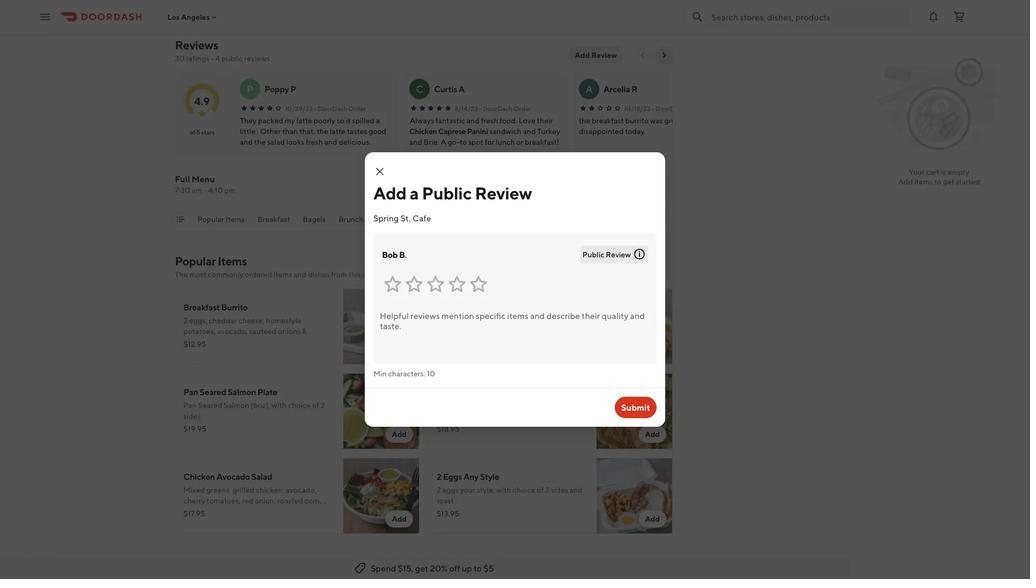 Task type: describe. For each thing, give the bounding box(es) containing it.
doordash for a
[[656, 105, 685, 112]]

avocado
[[217, 472, 250, 482]]

reviews link
[[175, 38, 218, 52]]

popular items button
[[198, 214, 245, 231]]

popular items
[[198, 215, 245, 224]]

fresh inside breakfast burrito 2 eggs, cheddar cheese, homestyle potatoes, avocado, sauteed onions & peppers, fresh spicy salsa
[[215, 338, 232, 347]]

popular for popular items
[[198, 215, 224, 224]]

avocado, inside breakfast burrito 2 eggs, cheddar cheese, homestyle potatoes, avocado, sauteed onions & peppers, fresh spicy salsa
[[217, 327, 248, 336]]

menu
[[192, 174, 215, 184]]

1 vertical spatial salmon
[[224, 401, 249, 410]]

to for items
[[935, 177, 942, 186]]

bacon egg & cheese image
[[597, 289, 673, 365]]

vinaigrette.
[[287, 507, 326, 516]]

to for up
[[474, 564, 482, 574]]

toast
[[377, 215, 395, 224]]

add button for grilled chicken plate
[[639, 426, 667, 443]]

2 plate from the left
[[497, 387, 517, 397]]

salad
[[251, 472, 272, 482]]

poppy p
[[265, 84, 296, 94]]

2 inside pan seared salmon plate pan seared salmon (6oz), with choice of 2 sides $19.95
[[321, 401, 325, 410]]

eggs
[[443, 486, 459, 495]]

ratings
[[186, 54, 209, 63]]

of inside pan seared salmon plate pan seared salmon (6oz), with choice of 2 sides $19.95
[[312, 401, 319, 410]]

add review
[[575, 51, 617, 60]]

greens,
[[206, 486, 231, 495]]

sides for 2 eggs any style
[[551, 486, 568, 495]]

of 5 stars
[[189, 128, 215, 136]]

add button for chicken avocado salad
[[386, 511, 413, 528]]

burrito
[[221, 302, 248, 313]]

homestyle
[[266, 316, 302, 325]]

lime
[[271, 507, 286, 516]]

choice inside "bacon egg & cheese 2 eggs, choice of cheese, bacon and served on a fresh brioche bun"
[[462, 316, 485, 325]]

doordash for p
[[318, 105, 347, 112]]

cheddar
[[209, 316, 237, 325]]

coffee & tea
[[666, 215, 709, 224]]

• doordash review
[[652, 105, 708, 112]]

• doordash order for p
[[314, 105, 366, 112]]

a inside dialog
[[410, 183, 419, 203]]

mixed
[[184, 486, 205, 495]]

get inside your cart is empty add items to get started
[[943, 177, 955, 186]]

add button for pan seared salmon plate
[[386, 426, 413, 443]]

brioche
[[471, 327, 497, 336]]

0 vertical spatial seared
[[200, 387, 226, 397]]

and inside "popular items the most commonly ordered items and dishes from this store"
[[294, 270, 307, 279]]

cheese, inside "bacon egg & cheese 2 eggs, choice of cheese, bacon and served on a fresh brioche bun"
[[495, 316, 521, 325]]

los angeles button
[[167, 12, 218, 21]]

characters:
[[388, 370, 426, 378]]

chicken,
[[256, 486, 284, 495]]

5
[[196, 128, 200, 136]]

bagels
[[303, 215, 326, 224]]

most
[[189, 270, 206, 279]]

commonly
[[208, 270, 244, 279]]

potatoes,
[[184, 327, 216, 336]]

10/18/23
[[624, 105, 651, 112]]

dishes
[[308, 270, 330, 279]]

tomatoes,
[[207, 497, 241, 506]]

served
[[559, 316, 582, 325]]

(6oz),
[[251, 401, 270, 410]]

submit
[[622, 403, 650, 413]]

spring
[[374, 213, 399, 224]]

fresh inside "bacon egg & cheese 2 eggs, choice of cheese, bacon and served on a fresh brioche bun"
[[453, 327, 470, 336]]

chicken for salad
[[184, 472, 215, 482]]

public
[[222, 54, 243, 63]]

onion,
[[255, 497, 276, 506]]

order for c
[[514, 105, 531, 112]]

corn,
[[305, 497, 322, 506]]

egg
[[462, 302, 478, 313]]

r
[[632, 84, 638, 94]]

$18.95
[[437, 425, 460, 434]]

add inside your cart is empty add items to get started
[[899, 177, 913, 186]]

chicken for panini
[[410, 127, 437, 136]]

cilantro
[[244, 507, 270, 516]]

cafe
[[413, 213, 431, 224]]

8/14/23
[[455, 105, 478, 112]]

previous image
[[639, 51, 647, 60]]

popular for popular items the most commonly ordered items and dishes from this store
[[175, 254, 216, 268]]

1 vertical spatial seared
[[198, 401, 222, 410]]

Helpful reviews mention specific items and describe their quality and taste. text field
[[374, 304, 657, 364]]

bob b.
[[382, 250, 407, 260]]

min characters: 10
[[374, 370, 435, 378]]

close add a public review image
[[374, 165, 386, 178]]

panini
[[467, 127, 488, 136]]

reviews 30 ratings • 4 public reviews
[[175, 38, 270, 63]]

cheese, inside breakfast burrito 2 eggs, cheddar cheese, homestyle potatoes, avocado, sauteed onions & peppers, fresh spicy salsa
[[239, 316, 265, 325]]

1 horizontal spatial p
[[291, 84, 296, 94]]

toast button
[[377, 214, 395, 231]]

from
[[331, 270, 347, 279]]

4
[[216, 54, 220, 63]]

submit button
[[615, 397, 657, 419]]

up
[[462, 564, 472, 574]]

empty
[[948, 168, 970, 177]]

• for p
[[314, 105, 317, 112]]

min
[[374, 370, 387, 378]]

bacon
[[437, 302, 461, 313]]

popular items the most commonly ordered items and dishes from this store
[[175, 254, 380, 279]]

of inside "bacon egg & cheese 2 eggs, choice of cheese, bacon and served on a fresh brioche bun"
[[486, 316, 493, 325]]

grilled
[[437, 387, 463, 397]]

stars
[[201, 128, 215, 136]]

tea
[[697, 215, 709, 224]]

style,
[[477, 486, 495, 495]]

and inside the 2 eggs any style 2 eggs your style, with choice of 2 sides and toast $13.95
[[570, 486, 583, 495]]

arcelia
[[604, 84, 630, 94]]

• for c
[[479, 105, 482, 112]]

cart
[[926, 168, 940, 177]]

0 horizontal spatial get
[[415, 564, 429, 574]]

am
[[192, 186, 202, 195]]

st.
[[401, 213, 411, 224]]

any
[[464, 472, 479, 482]]

items inside your cart is empty add items to get started
[[915, 177, 933, 186]]

& inside coffee & tea button
[[691, 215, 696, 224]]



Task type: vqa. For each thing, say whether or not it's contained in the screenshot.
the Public to the left
yes



Task type: locate. For each thing, give the bounding box(es) containing it.
and inside "bacon egg & cheese 2 eggs, choice of cheese, bacon and served on a fresh brioche bun"
[[545, 316, 558, 325]]

2 cheese, from the left
[[495, 316, 521, 325]]

cherry
[[184, 497, 205, 506]]

1 horizontal spatial order
[[514, 105, 531, 112]]

0 vertical spatial with
[[272, 401, 287, 410]]

10/29/23
[[285, 105, 313, 112]]

0 horizontal spatial cheese,
[[239, 316, 265, 325]]

0 horizontal spatial fresh
[[215, 338, 232, 347]]

1 vertical spatial public
[[583, 250, 605, 259]]

doordash up panini
[[483, 105, 513, 112]]

to down cart
[[935, 177, 942, 186]]

2 doordash from the left
[[483, 105, 513, 112]]

bagels button
[[303, 214, 326, 231]]

& inside "bacon egg & cheese 2 eggs, choice of cheese, bacon and served on a fresh brioche bun"
[[479, 302, 485, 313]]

2 • doordash order from the left
[[479, 105, 531, 112]]

c
[[416, 83, 423, 95]]

spend
[[371, 564, 396, 574]]

1 vertical spatial get
[[415, 564, 429, 574]]

2 inside breakfast burrito 2 eggs, cheddar cheese, homestyle potatoes, avocado, sauteed onions & peppers, fresh spicy salsa
[[184, 316, 188, 325]]

get
[[943, 177, 955, 186], [415, 564, 429, 574]]

add button for bacon egg & cheese
[[639, 341, 667, 359]]

started
[[956, 177, 980, 186]]

with inside the 2 eggs any style 2 eggs your style, with choice of 2 sides and toast $13.95
[[496, 486, 511, 495]]

los angeles
[[167, 12, 210, 21]]

0 horizontal spatial items
[[274, 270, 292, 279]]

items right ordered
[[274, 270, 292, 279]]

items
[[226, 215, 245, 224], [218, 254, 247, 268]]

breakfast left bagels
[[258, 215, 290, 224]]

1 horizontal spatial • doordash order
[[479, 105, 531, 112]]

breakfast up potatoes,
[[184, 302, 220, 313]]

1 horizontal spatial sides
[[551, 486, 568, 495]]

0 vertical spatial salmon
[[228, 387, 256, 397]]

next image
[[660, 51, 669, 60]]

• right 10/18/23
[[652, 105, 654, 112]]

sides
[[184, 412, 201, 421], [551, 486, 568, 495]]

pan seared salmon plate pan seared salmon (6oz), with choice of 2 sides $19.95
[[184, 387, 325, 434]]

to inside your cart is empty add items to get started
[[935, 177, 942, 186]]

2 vertical spatial choice
[[513, 486, 536, 495]]

0 vertical spatial chicken
[[410, 127, 437, 136]]

salads button
[[408, 214, 430, 231]]

& inside breakfast burrito 2 eggs, cheddar cheese, homestyle potatoes, avocado, sauteed onions & peppers, fresh spicy salsa
[[302, 327, 307, 336]]

0 horizontal spatial with
[[272, 401, 287, 410]]

your
[[909, 168, 925, 177]]

0 vertical spatial a
[[410, 183, 419, 203]]

a up cafe
[[410, 183, 419, 203]]

add inside add a public review dialog
[[374, 183, 407, 203]]

off
[[450, 564, 460, 574]]

reviews
[[244, 54, 270, 63]]

your
[[460, 486, 476, 495]]

Item Search search field
[[518, 181, 664, 193]]

with right (6oz),
[[272, 401, 287, 410]]

2 horizontal spatial &
[[691, 215, 696, 224]]

0 vertical spatial to
[[935, 177, 942, 186]]

2 vertical spatial &
[[302, 327, 307, 336]]

1 horizontal spatial items
[[915, 177, 933, 186]]

• for a
[[652, 105, 654, 112]]

with inside pan seared salmon plate pan seared salmon (6oz), with choice of 2 sides $19.95
[[272, 401, 287, 410]]

$17.95
[[184, 510, 205, 518]]

caprese
[[438, 127, 466, 136]]

salads
[[408, 215, 430, 224]]

a right curtis
[[459, 84, 465, 94]]

cheese, up bun
[[495, 316, 521, 325]]

$19.95
[[184, 425, 207, 434]]

chicken inside chicken avocado salad mixed greens, grilled chicken, avocado, cherry tomatoes, red onion, roasted corn, cotija cheese and cilantro lime vinaigrette.
[[184, 472, 215, 482]]

sides for pan seared salmon plate
[[184, 412, 201, 421]]

review inside button
[[592, 51, 617, 60]]

a right on
[[447, 327, 451, 336]]

1 plate from the left
[[258, 387, 277, 397]]

4.9
[[194, 95, 210, 107]]

items inside popular items button
[[226, 215, 245, 224]]

& right onions
[[302, 327, 307, 336]]

• right the 8/14/23
[[479, 105, 482, 112]]

2 eggs any style image
[[597, 458, 673, 535]]

los
[[167, 12, 180, 21]]

1 horizontal spatial fresh
[[453, 327, 470, 336]]

1 horizontal spatial plate
[[497, 387, 517, 397]]

1 horizontal spatial public
[[583, 250, 605, 259]]

add inside add review button
[[575, 51, 590, 60]]

order
[[349, 105, 366, 112], [514, 105, 531, 112]]

bob
[[382, 250, 398, 260]]

chicken avocado salad mixed greens, grilled chicken, avocado, cherry tomatoes, red onion, roasted corn, cotija cheese and cilantro lime vinaigrette.
[[184, 472, 326, 516]]

1 vertical spatial &
[[479, 302, 485, 313]]

eggs, up potatoes,
[[189, 316, 207, 325]]

1 horizontal spatial with
[[496, 486, 511, 495]]

1 • doordash order from the left
[[314, 105, 366, 112]]

choice down egg
[[462, 316, 485, 325]]

0 horizontal spatial breakfast
[[184, 302, 220, 313]]

3 doordash from the left
[[656, 105, 685, 112]]

is
[[941, 168, 946, 177]]

fresh left spicy
[[215, 338, 232, 347]]

0 horizontal spatial chicken
[[184, 472, 215, 482]]

1 vertical spatial popular
[[175, 254, 216, 268]]

$5
[[484, 564, 494, 574]]

breakfast for breakfast
[[258, 215, 290, 224]]

• right 10/29/23
[[314, 105, 317, 112]]

on
[[437, 327, 446, 336]]

1 vertical spatial fresh
[[215, 338, 232, 347]]

1 vertical spatial choice
[[288, 401, 311, 410]]

0 vertical spatial items
[[915, 177, 933, 186]]

0 vertical spatial avocado,
[[217, 327, 248, 336]]

1 horizontal spatial breakfast
[[258, 215, 290, 224]]

choice for pan seared salmon plate
[[288, 401, 311, 410]]

• doordash order
[[314, 105, 366, 112], [479, 105, 531, 112]]

7:30
[[175, 186, 190, 195]]

1 doordash from the left
[[318, 105, 347, 112]]

get down is
[[943, 177, 955, 186]]

0 horizontal spatial • doordash order
[[314, 105, 366, 112]]

0 vertical spatial &
[[691, 215, 696, 224]]

ordered
[[245, 270, 272, 279]]

items for popular items the most commonly ordered items and dishes from this store
[[218, 254, 247, 268]]

doordash right 10/18/23
[[656, 105, 685, 112]]

1 horizontal spatial cheese,
[[495, 316, 521, 325]]

1 vertical spatial a
[[447, 327, 451, 336]]

grilled chicken plate
[[437, 387, 517, 397]]

0 horizontal spatial to
[[474, 564, 482, 574]]

chicken caprese panini
[[410, 127, 488, 136]]

chicken
[[410, 127, 437, 136], [464, 387, 496, 397], [184, 472, 215, 482]]

sides inside pan seared salmon plate pan seared salmon (6oz), with choice of 2 sides $19.95
[[184, 412, 201, 421]]

avocado, inside chicken avocado salad mixed greens, grilled chicken, avocado, cherry tomatoes, red onion, roasted corn, cotija cheese and cilantro lime vinaigrette.
[[286, 486, 317, 495]]

• inside reviews 30 ratings • 4 public reviews
[[211, 54, 214, 63]]

get right '$15,'
[[415, 564, 429, 574]]

0 horizontal spatial choice
[[288, 401, 311, 410]]

cotija
[[184, 507, 202, 516]]

chicken caprese panini button
[[410, 126, 488, 137]]

salmon up (6oz),
[[228, 387, 256, 397]]

0 horizontal spatial plate
[[258, 387, 277, 397]]

0 vertical spatial sides
[[184, 412, 201, 421]]

add button
[[639, 341, 667, 359], [386, 426, 413, 443], [639, 426, 667, 443], [386, 511, 413, 528], [639, 511, 667, 528]]

choice for 2 eggs any style
[[513, 486, 536, 495]]

1 order from the left
[[349, 105, 366, 112]]

1 horizontal spatial doordash
[[483, 105, 513, 112]]

doordash right 10/29/23
[[318, 105, 347, 112]]

chicken up mixed
[[184, 472, 215, 482]]

with for 2 eggs any style
[[496, 486, 511, 495]]

1 vertical spatial with
[[496, 486, 511, 495]]

2 horizontal spatial doordash
[[656, 105, 685, 112]]

0 horizontal spatial eggs,
[[189, 316, 207, 325]]

1 horizontal spatial a
[[586, 83, 593, 95]]

2 inside "bacon egg & cheese 2 eggs, choice of cheese, bacon and served on a fresh brioche bun"
[[437, 316, 441, 325]]

of inside the 2 eggs any style 2 eggs your style, with choice of 2 sides and toast $13.95
[[537, 486, 544, 495]]

b.
[[399, 250, 407, 260]]

chicken right grilled
[[464, 387, 496, 397]]

p left poppy
[[247, 83, 253, 95]]

0 vertical spatial choice
[[462, 316, 485, 325]]

0 items, open order cart image
[[953, 10, 966, 23]]

brunch button
[[339, 214, 364, 231]]

add a public review dialog
[[365, 152, 666, 427]]

0 horizontal spatial avocado,
[[217, 327, 248, 336]]

choice inside pan seared salmon plate pan seared salmon (6oz), with choice of 2 sides $19.95
[[288, 401, 311, 410]]

popular inside button
[[198, 215, 224, 224]]

2 horizontal spatial choice
[[513, 486, 536, 495]]

to right up
[[474, 564, 482, 574]]

eggs
[[443, 472, 462, 482]]

1 horizontal spatial eggs,
[[443, 316, 461, 325]]

eggs, inside "bacon egg & cheese 2 eggs, choice of cheese, bacon and served on a fresh brioche bun"
[[443, 316, 461, 325]]

0 vertical spatial breakfast
[[258, 215, 290, 224]]

order for p
[[349, 105, 366, 112]]

choice right (6oz),
[[288, 401, 311, 410]]

4:10
[[208, 186, 223, 195]]

a
[[410, 183, 419, 203], [447, 327, 451, 336]]

1 vertical spatial chicken
[[464, 387, 496, 397]]

salmon left (6oz),
[[224, 401, 249, 410]]

0 vertical spatial public
[[422, 183, 472, 203]]

2 pan from the top
[[184, 401, 197, 410]]

1 horizontal spatial to
[[935, 177, 942, 186]]

store
[[363, 270, 380, 279]]

1 vertical spatial sides
[[551, 486, 568, 495]]

reviews
[[175, 38, 218, 52]]

1 pan from the top
[[184, 387, 198, 397]]

2 horizontal spatial chicken
[[464, 387, 496, 397]]

2 eggs any style 2 eggs your style, with choice of 2 sides and toast $13.95
[[437, 472, 583, 518]]

eggs, inside breakfast burrito 2 eggs, cheddar cheese, homestyle potatoes, avocado, sauteed onions & peppers, fresh spicy salsa
[[189, 316, 207, 325]]

1 eggs, from the left
[[189, 316, 207, 325]]

items
[[915, 177, 933, 186], [274, 270, 292, 279]]

chicken left caprese
[[410, 127, 437, 136]]

arcelia r
[[604, 84, 638, 94]]

popular up most at the left
[[175, 254, 216, 268]]

0 vertical spatial fresh
[[453, 327, 470, 336]]

• doordash order right 10/29/23
[[314, 105, 366, 112]]

items for popular items
[[226, 215, 245, 224]]

2 order from the left
[[514, 105, 531, 112]]

popular inside "popular items the most commonly ordered items and dishes from this store"
[[175, 254, 216, 268]]

chicken avocado salad image
[[343, 458, 420, 535]]

notification bell image
[[927, 10, 940, 23]]

items inside "popular items the most commonly ordered items and dishes from this store"
[[274, 270, 292, 279]]

items up commonly in the left of the page
[[218, 254, 247, 268]]

eggs,
[[189, 316, 207, 325], [443, 316, 461, 325]]

and
[[294, 270, 307, 279], [545, 316, 558, 325], [570, 486, 583, 495], [230, 507, 243, 516]]

breakfast button
[[258, 214, 290, 231]]

cheese, up sauteed on the left of page
[[239, 316, 265, 325]]

breakfast for breakfast burrito 2 eggs, cheddar cheese, homestyle potatoes, avocado, sauteed onions & peppers, fresh spicy salsa
[[184, 302, 220, 313]]

fresh right on
[[453, 327, 470, 336]]

bun
[[499, 327, 512, 336]]

items down 'your'
[[915, 177, 933, 186]]

20%
[[430, 564, 448, 574]]

popular down 4:10
[[198, 215, 224, 224]]

0 vertical spatial popular
[[198, 215, 224, 224]]

bacon
[[522, 316, 543, 325]]

0 horizontal spatial sides
[[184, 412, 201, 421]]

$15,
[[398, 564, 414, 574]]

1 horizontal spatial choice
[[462, 316, 485, 325]]

cheese
[[486, 302, 515, 313]]

breakfast
[[258, 215, 290, 224], [184, 302, 220, 313]]

your cart is empty add items to get started
[[899, 168, 980, 186]]

breakfast burrito 2 eggs, cheddar cheese, homestyle potatoes, avocado, sauteed onions & peppers, fresh spicy salsa
[[184, 302, 307, 347]]

grilled chicken plate image
[[597, 374, 673, 450]]

0 vertical spatial items
[[226, 215, 245, 224]]

public
[[422, 183, 472, 203], [583, 250, 605, 259]]

roasted
[[278, 497, 303, 506]]

p right poppy
[[291, 84, 296, 94]]

plate inside pan seared salmon plate pan seared salmon (6oz), with choice of 2 sides $19.95
[[258, 387, 277, 397]]

curtis a
[[434, 84, 465, 94]]

1 vertical spatial items
[[218, 254, 247, 268]]

this
[[349, 270, 361, 279]]

1 vertical spatial avocado,
[[286, 486, 317, 495]]

0 horizontal spatial p
[[247, 83, 253, 95]]

items down pm
[[226, 215, 245, 224]]

items inside "popular items the most commonly ordered items and dishes from this store"
[[218, 254, 247, 268]]

0 horizontal spatial a
[[459, 84, 465, 94]]

with for pan seared salmon plate
[[272, 401, 287, 410]]

doordash for c
[[483, 105, 513, 112]]

scroll menu navigation right image
[[660, 215, 669, 224]]

1 horizontal spatial a
[[447, 327, 451, 336]]

0 horizontal spatial order
[[349, 105, 366, 112]]

style
[[480, 472, 499, 482]]

pan seared salmon plate image
[[343, 374, 420, 450]]

• doordash order up panini
[[479, 105, 531, 112]]

a left arcelia
[[586, 83, 593, 95]]

2 eggs, from the left
[[443, 316, 461, 325]]

breakfast burrito image
[[343, 289, 420, 365]]

add button for 2 eggs any style
[[639, 511, 667, 528]]

1 horizontal spatial avocado,
[[286, 486, 317, 495]]

choice right style,
[[513, 486, 536, 495]]

to
[[935, 177, 942, 186], [474, 564, 482, 574]]

1 vertical spatial breakfast
[[184, 302, 220, 313]]

1 vertical spatial to
[[474, 564, 482, 574]]

1 cheese, from the left
[[239, 316, 265, 325]]

0 horizontal spatial public
[[422, 183, 472, 203]]

1 horizontal spatial get
[[943, 177, 955, 186]]

sides inside the 2 eggs any style 2 eggs your style, with choice of 2 sides and toast $13.95
[[551, 486, 568, 495]]

salmon
[[228, 387, 256, 397], [224, 401, 249, 410]]

choice
[[462, 316, 485, 325], [288, 401, 311, 410], [513, 486, 536, 495]]

poppy
[[265, 84, 289, 94]]

open menu image
[[39, 10, 52, 23]]

full menu 7:30 am - 4:10 pm
[[175, 174, 235, 195]]

a inside "bacon egg & cheese 2 eggs, choice of cheese, bacon and served on a fresh brioche bun"
[[447, 327, 451, 336]]

0 horizontal spatial a
[[410, 183, 419, 203]]

avocado, up roasted
[[286, 486, 317, 495]]

seared
[[200, 387, 226, 397], [198, 401, 222, 410]]

grilled
[[233, 486, 254, 495]]

1 horizontal spatial chicken
[[410, 127, 437, 136]]

full
[[175, 174, 190, 184]]

coffee & tea button
[[666, 214, 709, 231]]

& left tea
[[691, 215, 696, 224]]

spring st. cafe
[[374, 213, 431, 224]]

plate
[[258, 387, 277, 397], [497, 387, 517, 397]]

choice inside the 2 eggs any style 2 eggs your style, with choice of 2 sides and toast $13.95
[[513, 486, 536, 495]]

1 vertical spatial pan
[[184, 401, 197, 410]]

30
[[175, 54, 185, 63]]

• doordash order for c
[[479, 105, 531, 112]]

a
[[586, 83, 593, 95], [459, 84, 465, 94]]

0 vertical spatial get
[[943, 177, 955, 186]]

eggs, down bacon
[[443, 316, 461, 325]]

& right egg
[[479, 302, 485, 313]]

and inside chicken avocado salad mixed greens, grilled chicken, avocado, cherry tomatoes, red onion, roasted corn, cotija cheese and cilantro lime vinaigrette.
[[230, 507, 243, 516]]

spend $15, get 20% off up to $5
[[371, 564, 494, 574]]

breakfast inside breakfast burrito 2 eggs, cheddar cheese, homestyle potatoes, avocado, sauteed onions & peppers, fresh spicy salsa
[[184, 302, 220, 313]]

with right style,
[[496, 486, 511, 495]]

• left 4 in the left of the page
[[211, 54, 214, 63]]

avocado, down cheddar
[[217, 327, 248, 336]]

0 vertical spatial pan
[[184, 387, 198, 397]]

1 horizontal spatial &
[[479, 302, 485, 313]]

chicken inside button
[[410, 127, 437, 136]]

0 horizontal spatial doordash
[[318, 105, 347, 112]]

0 horizontal spatial &
[[302, 327, 307, 336]]

1 vertical spatial items
[[274, 270, 292, 279]]

2 vertical spatial chicken
[[184, 472, 215, 482]]



